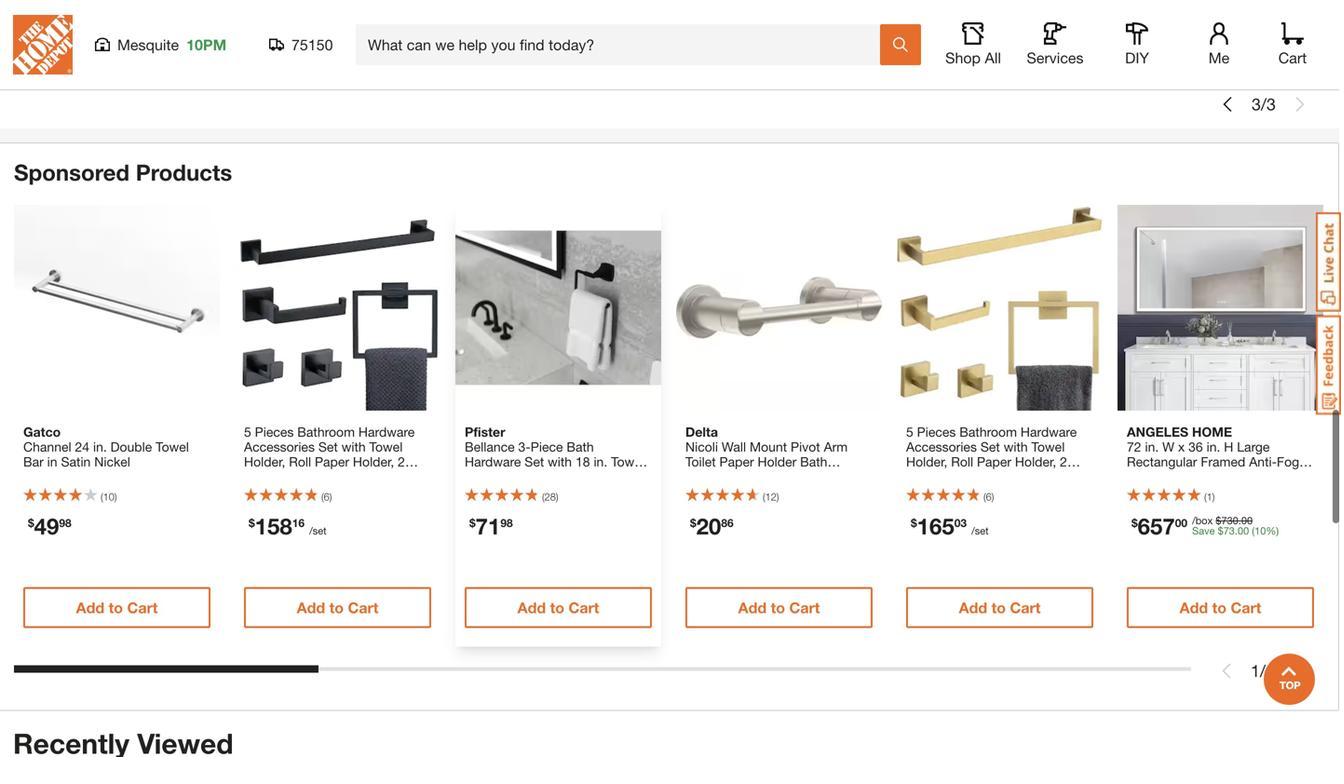 Task type: vqa. For each thing, say whether or not it's contained in the screenshot.
RING, corresponding to 158
yes



Task type: describe. For each thing, give the bounding box(es) containing it.
large
[[1237, 439, 1270, 455]]

roll for 165
[[951, 454, 974, 469]]

toilet inside delta nicoli wall mount pivot arm toilet paper holder bath hardware accessory in brushed nickel
[[686, 454, 716, 469]]

in. inside gatco channel 24 in. double towel bar in satin nickel
[[93, 439, 107, 455]]

) for delta nicoli wall mount pivot arm toilet paper holder bath hardware accessory in brushed nickel
[[777, 491, 779, 503]]

services
[[1027, 49, 1084, 67]]

165
[[917, 513, 955, 539]]

86
[[721, 516, 734, 529]]

all
[[985, 49, 1001, 67]]

3 / 3
[[1252, 94, 1276, 114]]

) for angeles home 72 in. w x 36 in. h large rectangular framed anti-fog wall mounted led bathroom vanity mirror in matte black with light
[[1213, 491, 1215, 503]]

roll for 158
[[289, 454, 311, 469]]

16
[[292, 516, 305, 529]]

%)
[[1266, 525, 1279, 537]]

satin
[[61, 454, 91, 469]]

20
[[696, 513, 721, 539]]

save
[[1192, 525, 1215, 537]]

light
[[1155, 499, 1184, 514]]

hooks, for 158
[[244, 469, 285, 484]]

accessories for 158
[[244, 439, 315, 455]]

home
[[1192, 424, 1232, 440]]

gold
[[906, 484, 934, 499]]

double
[[111, 439, 152, 455]]

ring, for 158
[[326, 469, 356, 484]]

mount
[[750, 439, 787, 455]]

h
[[1224, 439, 1234, 455]]

hardware inside delta nicoli wall mount pivot arm toilet paper holder bath hardware accessory in brushed nickel
[[686, 469, 742, 484]]

mesquite 10pm
[[117, 36, 226, 54]]

ring, for 165
[[988, 469, 1018, 484]]

$ for 71
[[469, 516, 476, 529]]

$ for 657
[[1132, 516, 1138, 529]]

$ 49 98
[[28, 513, 71, 539]]

00 right 73
[[1238, 525, 1249, 537]]

$ 165 03 /set
[[911, 513, 989, 539]]

( 6 ) for 165
[[984, 491, 994, 503]]

angeles
[[1127, 424, 1189, 440]]

49
[[34, 513, 59, 539]]

( 12 )
[[763, 491, 779, 503]]

brushed inside delta nicoli wall mount pivot arm toilet paper holder bath hardware accessory in brushed nickel
[[824, 469, 873, 484]]

in inside delta nicoli wall mount pivot arm toilet paper holder bath hardware accessory in brushed nickel
[[810, 469, 820, 484]]

diy button
[[1108, 22, 1167, 67]]

5 pieces bathroom hardware accessories set with towel holder, roll paper holder, 2 hooks, towel ring, brushed gold link
[[906, 424, 1094, 499]]

( 28 )
[[542, 491, 558, 503]]

paper inside delta nicoli wall mount pivot arm toilet paper holder bath hardware accessory in brushed nickel
[[720, 454, 754, 469]]

( for nicoli wall mount pivot arm toilet paper holder bath hardware accessory in brushed nickel image
[[763, 491, 765, 503]]

piece
[[531, 439, 563, 455]]

in inside gatco channel 24 in. double towel bar in satin nickel
[[47, 454, 57, 469]]

led
[[1211, 469, 1235, 484]]

( down the ring
[[542, 491, 545, 503]]

3-
[[518, 439, 531, 455]]

sponsored products
[[14, 159, 232, 185]]

( for 5 pieces bathroom hardware accessories set with towel holder, roll paper holder, 2 hooks, towel ring, matte black "image"
[[321, 491, 324, 503]]

bath inside 'pfister bellance 3-piece bath hardware set with 18 in. towel bar towel ring and toilet paper holder in matte black'
[[567, 439, 594, 455]]

previous slide image
[[1220, 97, 1235, 112]]

1 horizontal spatial .
[[1239, 515, 1242, 527]]

$ 158 16 /set
[[249, 513, 327, 539]]

10pm
[[186, 36, 226, 54]]

sponsored
[[14, 159, 130, 185]]

bellance
[[465, 439, 515, 455]]

( 1 )
[[1204, 491, 1215, 503]]

5 pieces bathroom hardware accessories set with towel holder, roll paper holder, 2 hooks, towel ring, matte black image
[[235, 205, 441, 411]]

rectangular
[[1127, 454, 1197, 469]]

( for 5 pieces bathroom hardware accessories set with towel holder, roll paper holder, 2 hooks, towel ring, brushed gold image
[[984, 491, 986, 503]]

6 for 165
[[986, 491, 992, 503]]

gatco
[[23, 424, 61, 440]]

nicoli
[[686, 439, 718, 455]]

set for 158
[[318, 439, 338, 455]]

pfister bellance 3-piece bath hardware set with 18 in. towel bar towel ring and toilet paper holder in matte black
[[465, 424, 650, 499]]

this is the first slide image
[[1219, 664, 1234, 679]]

nicoli wall mount pivot arm toilet paper holder bath hardware accessory in brushed nickel image
[[676, 205, 882, 411]]

/ for 1
[[1260, 661, 1266, 681]]

products
[[136, 159, 232, 185]]

$ 20 86
[[690, 513, 734, 539]]

black inside angeles home 72 in. w x 36 in. h large rectangular framed anti-fog wall mounted led bathroom vanity mirror in matte black with light
[[1255, 484, 1288, 499]]

2 holder, from the left
[[353, 454, 394, 469]]

28
[[545, 491, 556, 503]]

with inside angeles home 72 in. w x 36 in. h large rectangular framed anti-fog wall mounted led bathroom vanity mirror in matte black with light
[[1127, 499, 1151, 514]]

657
[[1138, 513, 1175, 539]]

mirror
[[1166, 484, 1200, 499]]

5 pieces bathroom hardware accessories set with towel holder, roll paper holder, 2 hooks, towel ring, matte black link
[[244, 424, 431, 484]]

2 3 from the left
[[1267, 94, 1276, 114]]

bathroom for 158
[[297, 424, 355, 440]]

730
[[1222, 515, 1239, 527]]

03
[[955, 516, 967, 529]]

feedback link image
[[1316, 315, 1341, 415]]

) for pfister bellance 3-piece bath hardware set with 18 in. towel bar towel ring and toilet paper holder in matte black
[[556, 491, 558, 503]]

wall inside angeles home 72 in. w x 36 in. h large rectangular framed anti-fog wall mounted led bathroom vanity mirror in matte black with light
[[1127, 469, 1152, 484]]

and
[[556, 469, 578, 484]]

towel inside gatco channel 24 in. double towel bar in satin nickel
[[156, 439, 189, 455]]

arm
[[824, 439, 848, 455]]

1 / 4
[[1251, 661, 1275, 681]]

) for gatco channel 24 in. double towel bar in satin nickel
[[114, 491, 117, 503]]

98 for 71
[[501, 516, 513, 529]]

live chat image
[[1316, 212, 1341, 312]]

5 pieces bathroom hardware accessories set with towel holder, roll paper holder, 2 hooks, towel ring, matte black
[[244, 424, 430, 484]]

0 vertical spatial 1
[[1207, 491, 1213, 503]]

framed
[[1201, 454, 1246, 469]]

75150 button
[[269, 35, 333, 54]]

services button
[[1026, 22, 1085, 67]]

98 for 49
[[59, 516, 71, 529]]

0 horizontal spatial .
[[1235, 525, 1238, 537]]

$ 71 98
[[469, 513, 513, 539]]

mounted
[[1155, 469, 1207, 484]]

72
[[1127, 439, 1142, 455]]

hardware inside 'pfister bellance 3-piece bath hardware set with 18 in. towel bar towel ring and toilet paper holder in matte black'
[[465, 454, 521, 469]]

71
[[476, 513, 501, 539]]



Task type: locate. For each thing, give the bounding box(es) containing it.
diy
[[1125, 49, 1149, 67]]

. right the save at the right bottom of page
[[1235, 525, 1238, 537]]

/set right 03
[[972, 525, 989, 537]]

1 horizontal spatial set
[[525, 454, 544, 469]]

6 ) from the left
[[1213, 491, 1215, 503]]

towel
[[156, 439, 189, 455], [369, 439, 403, 455], [1032, 439, 1065, 455], [611, 454, 645, 469], [289, 469, 322, 484], [489, 469, 522, 484], [951, 469, 985, 484]]

pfister
[[465, 424, 505, 440]]

1 horizontal spatial ring,
[[988, 469, 1018, 484]]

2 accessories from the left
[[906, 439, 977, 455]]

$ inside $ 20 86
[[690, 516, 696, 529]]

6 for 158
[[324, 491, 330, 503]]

bath inside delta nicoli wall mount pivot arm toilet paper holder bath hardware accessory in brushed nickel
[[800, 454, 828, 469]]

matte inside angeles home 72 in. w x 36 in. h large rectangular framed anti-fog wall mounted led bathroom vanity mirror in matte black with light
[[1218, 484, 1251, 499]]

/ right previous slide icon
[[1261, 94, 1267, 114]]

wall
[[722, 439, 746, 455], [1127, 469, 1152, 484]]

158
[[255, 513, 292, 539]]

accessories inside 5 pieces bathroom hardware accessories set with towel holder, roll paper holder, 2 hooks, towel ring, matte black
[[244, 439, 315, 455]]

1 horizontal spatial 1
[[1251, 661, 1260, 681]]

hardware
[[359, 424, 415, 440], [1021, 424, 1077, 440], [465, 454, 521, 469], [686, 469, 742, 484]]

/set inside $ 158 16 /set
[[309, 525, 327, 537]]

bar down gatco
[[23, 454, 44, 469]]

accessory
[[745, 469, 806, 484]]

in. right 24 in the left of the page
[[93, 439, 107, 455]]

1 vertical spatial wall
[[1127, 469, 1152, 484]]

add to cart button
[[30, 30, 216, 71], [250, 30, 436, 71], [469, 30, 656, 71], [909, 30, 1095, 71], [1129, 30, 1315, 71], [23, 587, 211, 628], [244, 587, 431, 628], [465, 587, 652, 628], [686, 587, 873, 628], [906, 587, 1094, 628], [1127, 587, 1314, 628]]

paper up $ 158 16 /set
[[315, 454, 349, 469]]

5 ) from the left
[[992, 491, 994, 503]]

4 holder, from the left
[[1015, 454, 1057, 469]]

roll inside 5 pieces bathroom hardware accessories set with towel holder, roll paper holder, 2 hooks, towel ring, matte black
[[289, 454, 311, 469]]

0 horizontal spatial 2
[[398, 454, 405, 469]]

1 horizontal spatial 6
[[986, 491, 992, 503]]

( 6 ) down 5 pieces bathroom hardware accessories set with towel holder, roll paper holder, 2 hooks, towel ring, matte black
[[321, 491, 332, 503]]

matte inside 5 pieces bathroom hardware accessories set with towel holder, roll paper holder, 2 hooks, towel ring, matte black
[[360, 469, 393, 484]]

1 horizontal spatial wall
[[1127, 469, 1152, 484]]

2 roll from the left
[[951, 454, 974, 469]]

accessories for 165
[[906, 439, 977, 455]]

paper up $ 165 03 /set
[[977, 454, 1012, 469]]

ring
[[526, 469, 552, 484]]

paper
[[315, 454, 349, 469], [720, 454, 754, 469], [977, 454, 1012, 469], [616, 469, 650, 484]]

1 horizontal spatial nickel
[[686, 484, 722, 499]]

0 horizontal spatial nickel
[[94, 454, 130, 469]]

$ for 158
[[249, 516, 255, 529]]

brushed
[[824, 469, 873, 484], [1022, 469, 1071, 484]]

accessories inside the 5 pieces bathroom hardware accessories set with towel holder, roll paper holder, 2 hooks, towel ring, brushed gold
[[906, 439, 977, 455]]

paper inside 'pfister bellance 3-piece bath hardware set with 18 in. towel bar towel ring and toilet paper holder in matte black'
[[616, 469, 650, 484]]

/
[[1261, 94, 1267, 114], [1260, 661, 1266, 681]]

18
[[576, 454, 590, 469]]

bellance 3-piece bath hardware set with 18 in. towel bar towel ring and toilet paper holder in matte black image
[[456, 205, 661, 411], [456, 205, 661, 411]]

0 horizontal spatial ( 6 )
[[321, 491, 332, 503]]

/ right this is the first slide 'icon'
[[1260, 661, 1266, 681]]

12
[[765, 491, 777, 503]]

1 horizontal spatial toilet
[[686, 454, 716, 469]]

bathroom inside angeles home 72 in. w x 36 in. h large rectangular framed anti-fog wall mounted led bathroom vanity mirror in matte black with light
[[1239, 469, 1296, 484]]

set
[[318, 439, 338, 455], [981, 439, 1000, 455], [525, 454, 544, 469]]

0 horizontal spatial wall
[[722, 439, 746, 455]]

0 vertical spatial nickel
[[94, 454, 130, 469]]

in. left h
[[1207, 439, 1221, 455]]

/set inside $ 165 03 /set
[[972, 525, 989, 537]]

0 horizontal spatial 98
[[59, 516, 71, 529]]

0 horizontal spatial black
[[397, 469, 430, 484]]

1 horizontal spatial /set
[[972, 525, 989, 537]]

2 2 from the left
[[1060, 454, 1067, 469]]

5 pieces bathroom hardware accessories set with towel holder, roll paper holder, 2 hooks, towel ring, brushed gold
[[906, 424, 1077, 499]]

me
[[1209, 49, 1230, 67]]

set inside the 5 pieces bathroom hardware accessories set with towel holder, roll paper holder, 2 hooks, towel ring, brushed gold
[[981, 439, 1000, 455]]

98
[[59, 516, 71, 529], [501, 516, 513, 529]]

0 horizontal spatial matte
[[360, 469, 393, 484]]

3 right previous slide icon
[[1252, 94, 1261, 114]]

1 horizontal spatial pieces
[[917, 424, 956, 440]]

roll inside the 5 pieces bathroom hardware accessories set with towel holder, roll paper holder, 2 hooks, towel ring, brushed gold
[[951, 454, 974, 469]]

to
[[115, 41, 129, 59], [335, 41, 349, 59], [554, 41, 569, 59], [994, 41, 1008, 59], [1214, 41, 1228, 59], [109, 599, 123, 617], [329, 599, 344, 617], [550, 599, 565, 617], [771, 599, 785, 617], [992, 599, 1006, 617], [1212, 599, 1227, 617]]

00 right "730"
[[1242, 515, 1253, 527]]

in left satin
[[47, 454, 57, 469]]

( inside $ 657 00 /box $ 730 . 00 save $ 73 . 00 ( 10 %)
[[1252, 525, 1255, 537]]

in.
[[93, 439, 107, 455], [1145, 439, 1159, 455], [1207, 439, 1221, 455], [594, 454, 608, 469]]

1 3 from the left
[[1252, 94, 1261, 114]]

set inside 5 pieces bathroom hardware accessories set with towel holder, roll paper holder, 2 hooks, towel ring, matte black
[[318, 439, 338, 455]]

. right 73
[[1239, 515, 1242, 527]]

bar down bellance
[[465, 469, 485, 484]]

w
[[1163, 439, 1175, 455]]

fog
[[1277, 454, 1300, 469]]

10
[[103, 491, 114, 503], [1255, 525, 1266, 537]]

$ inside $ 71 98
[[469, 516, 476, 529]]

0 vertical spatial wall
[[722, 439, 746, 455]]

1 horizontal spatial bathroom
[[960, 424, 1017, 440]]

channel
[[23, 439, 71, 455]]

( down accessory
[[763, 491, 765, 503]]

holder
[[758, 454, 797, 469], [465, 484, 504, 499]]

0 horizontal spatial holder
[[465, 484, 504, 499]]

6
[[324, 491, 330, 503], [986, 491, 992, 503]]

1 /set from the left
[[309, 525, 327, 537]]

$ down the vanity
[[1132, 516, 1138, 529]]

bathroom inside 5 pieces bathroom hardware accessories set with towel holder, roll paper holder, 2 hooks, towel ring, matte black
[[297, 424, 355, 440]]

2 98 from the left
[[501, 516, 513, 529]]

0 horizontal spatial 3
[[1252, 94, 1261, 114]]

1 horizontal spatial roll
[[951, 454, 974, 469]]

wall right nicoli
[[722, 439, 746, 455]]

set for 165
[[981, 439, 1000, 455]]

3
[[1252, 94, 1261, 114], [1267, 94, 1276, 114]]

nickel up 20
[[686, 484, 722, 499]]

72 in. w x 36 in. h large rectangular framed anti-fog wall mounted led bathroom vanity mirror in matte black with light image
[[1118, 205, 1324, 411]]

in. inside 'pfister bellance 3-piece bath hardware set with 18 in. towel bar towel ring and toilet paper holder in matte black'
[[594, 454, 608, 469]]

accessories up the 16
[[244, 439, 315, 455]]

$ for 20
[[690, 516, 696, 529]]

)
[[114, 491, 117, 503], [330, 491, 332, 503], [556, 491, 558, 503], [777, 491, 779, 503], [992, 491, 994, 503], [1213, 491, 1215, 503]]

1 horizontal spatial 2
[[1060, 454, 1067, 469]]

black
[[397, 469, 430, 484], [558, 484, 591, 499], [1255, 484, 1288, 499]]

set inside 'pfister bellance 3-piece bath hardware set with 18 in. towel bar towel ring and toilet paper holder in matte black'
[[525, 454, 544, 469]]

me button
[[1190, 22, 1249, 67]]

1 horizontal spatial matte
[[521, 484, 555, 499]]

1 5 from the left
[[244, 424, 251, 440]]

0 vertical spatial holder
[[758, 454, 797, 469]]

2 left 72
[[1060, 454, 1067, 469]]

bathroom for 165
[[960, 424, 1017, 440]]

in left the ring
[[507, 484, 517, 499]]

ring, up $ 158 16 /set
[[326, 469, 356, 484]]

3 left this is the last slide 'icon'
[[1267, 94, 1276, 114]]

0 horizontal spatial pieces
[[255, 424, 294, 440]]

6 down 5 pieces bathroom hardware accessories set with towel holder, roll paper holder, 2 hooks, towel ring, matte black
[[324, 491, 330, 503]]

cart
[[133, 41, 164, 59], [353, 41, 384, 59], [573, 41, 603, 59], [1013, 41, 1043, 59], [1232, 41, 1263, 59], [1279, 49, 1307, 67], [127, 599, 158, 617], [348, 599, 379, 617], [569, 599, 599, 617], [789, 599, 820, 617], [1010, 599, 1041, 617], [1231, 599, 1262, 617]]

2 6 from the left
[[986, 491, 992, 503]]

0 horizontal spatial bath
[[567, 439, 594, 455]]

/box
[[1192, 515, 1213, 527]]

1 horizontal spatial brushed
[[1022, 469, 1071, 484]]

1 accessories from the left
[[244, 439, 315, 455]]

2 inside the 5 pieces bathroom hardware accessories set with towel holder, roll paper holder, 2 hooks, towel ring, brushed gold
[[1060, 454, 1067, 469]]

$ down bellance
[[469, 516, 476, 529]]

1 horizontal spatial 5
[[906, 424, 914, 440]]

1 down led
[[1207, 491, 1213, 503]]

2 hooks, from the left
[[906, 469, 948, 484]]

ring, up $ 165 03 /set
[[988, 469, 1018, 484]]

5 pieces bathroom hardware accessories set with towel holder, roll paper holder, 2 hooks, towel ring, brushed gold image
[[897, 205, 1103, 411]]

$ 657 00 /box $ 730 . 00 save $ 73 . 00 ( 10 %)
[[1132, 513, 1279, 539]]

holder up ( 12 )
[[758, 454, 797, 469]]

2 horizontal spatial black
[[1255, 484, 1288, 499]]

with inside the 5 pieces bathroom hardware accessories set with towel holder, roll paper holder, 2 hooks, towel ring, brushed gold
[[1004, 439, 1028, 455]]

0 horizontal spatial 1
[[1207, 491, 1213, 503]]

2 5 from the left
[[906, 424, 914, 440]]

0 vertical spatial /
[[1261, 94, 1267, 114]]

angeles home 72 in. w x 36 in. h large rectangular framed anti-fog wall mounted led bathroom vanity mirror in matte black with light
[[1127, 424, 1300, 514]]

2 horizontal spatial matte
[[1218, 484, 1251, 499]]

73
[[1224, 525, 1235, 537]]

$ for 49
[[28, 516, 34, 529]]

toilet down delta
[[686, 454, 716, 469]]

cart link
[[1272, 22, 1313, 67]]

pieces for 165
[[917, 424, 956, 440]]

5
[[244, 424, 251, 440], [906, 424, 914, 440]]

nickel inside delta nicoli wall mount pivot arm toilet paper holder bath hardware accessory in brushed nickel
[[686, 484, 722, 499]]

bath right mount
[[800, 454, 828, 469]]

( up $ 165 03 /set
[[984, 491, 986, 503]]

2 ( 6 ) from the left
[[984, 491, 994, 503]]

2 ring, from the left
[[988, 469, 1018, 484]]

1 vertical spatial nickel
[[686, 484, 722, 499]]

hooks, inside 5 pieces bathroom hardware accessories set with towel holder, roll paper holder, 2 hooks, towel ring, matte black
[[244, 469, 285, 484]]

shop
[[946, 49, 981, 67]]

channel 24 in. double towel bar in satin nickel image
[[14, 205, 220, 411]]

wall inside delta nicoli wall mount pivot arm toilet paper holder bath hardware accessory in brushed nickel
[[722, 439, 746, 455]]

1 horizontal spatial accessories
[[906, 439, 977, 455]]

$ down gold
[[911, 516, 917, 529]]

black inside 5 pieces bathroom hardware accessories set with towel holder, roll paper holder, 2 hooks, towel ring, matte black
[[397, 469, 430, 484]]

roll up the 16
[[289, 454, 311, 469]]

this is the last slide image
[[1293, 97, 1308, 112]]

nickel
[[94, 454, 130, 469], [686, 484, 722, 499]]

delta
[[686, 424, 718, 440]]

/set for 158
[[309, 525, 327, 537]]

0 horizontal spatial /set
[[309, 525, 327, 537]]

hooks, inside the 5 pieces bathroom hardware accessories set with towel holder, roll paper holder, 2 hooks, towel ring, brushed gold
[[906, 469, 948, 484]]

0 horizontal spatial hooks,
[[244, 469, 285, 484]]

in down pivot in the right bottom of the page
[[810, 469, 820, 484]]

brushed inside the 5 pieces bathroom hardware accessories set with towel holder, roll paper holder, 2 hooks, towel ring, brushed gold
[[1022, 469, 1071, 484]]

24
[[75, 439, 89, 455]]

1 98 from the left
[[59, 516, 71, 529]]

1 horizontal spatial 3
[[1267, 94, 1276, 114]]

0 horizontal spatial accessories
[[244, 439, 315, 455]]

hooks, up 158
[[244, 469, 285, 484]]

1 horizontal spatial 10
[[1255, 525, 1266, 537]]

ring,
[[326, 469, 356, 484], [988, 469, 1018, 484]]

$ down channel
[[28, 516, 34, 529]]

2 pieces from the left
[[917, 424, 956, 440]]

( right mirror
[[1204, 491, 1207, 503]]

2
[[398, 454, 405, 469], [1060, 454, 1067, 469]]

holder inside delta nicoli wall mount pivot arm toilet paper holder bath hardware accessory in brushed nickel
[[758, 454, 797, 469]]

1 ring, from the left
[[326, 469, 356, 484]]

$ inside $ 49 98
[[28, 516, 34, 529]]

hardware inside the 5 pieces bathroom hardware accessories set with towel holder, roll paper holder, 2 hooks, towel ring, brushed gold
[[1021, 424, 1077, 440]]

bath up and
[[567, 439, 594, 455]]

$
[[1216, 515, 1222, 527], [28, 516, 34, 529], [249, 516, 255, 529], [469, 516, 476, 529], [690, 516, 696, 529], [911, 516, 917, 529], [1132, 516, 1138, 529], [1218, 525, 1224, 537]]

1 horizontal spatial ( 6 )
[[984, 491, 994, 503]]

( down gatco channel 24 in. double towel bar in satin nickel
[[101, 491, 103, 503]]

4
[[1266, 661, 1275, 681]]

1 left 4
[[1251, 661, 1260, 681]]

in. right 18
[[594, 454, 608, 469]]

2 inside 5 pieces bathroom hardware accessories set with towel holder, roll paper holder, 2 hooks, towel ring, matte black
[[398, 454, 405, 469]]

/set for 165
[[972, 525, 989, 537]]

x
[[1178, 439, 1185, 455]]

accessories up gold
[[906, 439, 977, 455]]

anti-
[[1249, 454, 1277, 469]]

delta nicoli wall mount pivot arm toilet paper holder bath hardware accessory in brushed nickel
[[686, 424, 873, 499]]

vanity
[[1127, 484, 1162, 499]]

0 vertical spatial 10
[[103, 491, 114, 503]]

2 for 165
[[1060, 454, 1067, 469]]

with inside 'pfister bellance 3-piece bath hardware set with 18 in. towel bar towel ring and toilet paper holder in matte black'
[[548, 454, 572, 469]]

1 ( 6 ) from the left
[[321, 491, 332, 503]]

matte
[[360, 469, 393, 484], [521, 484, 555, 499], [1218, 484, 1251, 499]]

/ for 3
[[1261, 94, 1267, 114]]

( for channel 24 in. double towel bar in satin nickel image
[[101, 491, 103, 503]]

$ inside $ 165 03 /set
[[911, 516, 917, 529]]

matte inside 'pfister bellance 3-piece bath hardware set with 18 in. towel bar towel ring and toilet paper holder in matte black'
[[521, 484, 555, 499]]

10 down gatco channel 24 in. double towel bar in satin nickel
[[103, 491, 114, 503]]

1 horizontal spatial bar
[[465, 469, 485, 484]]

toilet inside 'pfister bellance 3-piece bath hardware set with 18 in. towel bar towel ring and toilet paper holder in matte black'
[[581, 469, 612, 484]]

bathroom inside the 5 pieces bathroom hardware accessories set with towel holder, roll paper holder, 2 hooks, towel ring, brushed gold
[[960, 424, 1017, 440]]

( down 5 pieces bathroom hardware accessories set with towel holder, roll paper holder, 2 hooks, towel ring, matte black
[[321, 491, 324, 503]]

nickel inside gatco channel 24 in. double towel bar in satin nickel
[[94, 454, 130, 469]]

$ right the save at the right bottom of page
[[1218, 525, 1224, 537]]

1 horizontal spatial bath
[[800, 454, 828, 469]]

00 down light
[[1175, 516, 1188, 529]]

6 up $ 165 03 /set
[[986, 491, 992, 503]]

pivot
[[791, 439, 820, 455]]

paper right 18
[[616, 469, 650, 484]]

gatco channel 24 in. double towel bar in satin nickel
[[23, 424, 189, 469]]

in. left w
[[1145, 439, 1159, 455]]

0 horizontal spatial roll
[[289, 454, 311, 469]]

$ inside $ 158 16 /set
[[249, 516, 255, 529]]

pieces for 158
[[255, 424, 294, 440]]

set left and
[[525, 454, 544, 469]]

holder,
[[244, 454, 285, 469], [353, 454, 394, 469], [906, 454, 948, 469], [1015, 454, 1057, 469]]

ring, inside the 5 pieces bathroom hardware accessories set with towel holder, roll paper holder, 2 hooks, towel ring, brushed gold
[[988, 469, 1018, 484]]

pieces inside 5 pieces bathroom hardware accessories set with towel holder, roll paper holder, 2 hooks, towel ring, matte black
[[255, 424, 294, 440]]

wall down 72
[[1127, 469, 1152, 484]]

5 inside the 5 pieces bathroom hardware accessories set with towel holder, roll paper holder, 2 hooks, towel ring, brushed gold
[[906, 424, 914, 440]]

5 for 165
[[906, 424, 914, 440]]

1 vertical spatial /
[[1260, 661, 1266, 681]]

pieces inside the 5 pieces bathroom hardware accessories set with towel holder, roll paper holder, 2 hooks, towel ring, brushed gold
[[917, 424, 956, 440]]

next slide image
[[1292, 664, 1307, 679]]

1 horizontal spatial hooks,
[[906, 469, 948, 484]]

0 horizontal spatial set
[[318, 439, 338, 455]]

3 ) from the left
[[556, 491, 558, 503]]

set up $ 158 16 /set
[[318, 439, 338, 455]]

ring, inside 5 pieces bathroom hardware accessories set with towel holder, roll paper holder, 2 hooks, towel ring, matte black
[[326, 469, 356, 484]]

1 vertical spatial 1
[[1251, 661, 1260, 681]]

0 horizontal spatial 6
[[324, 491, 330, 503]]

1 holder, from the left
[[244, 454, 285, 469]]

shop all button
[[944, 22, 1003, 67]]

0 horizontal spatial 10
[[103, 491, 114, 503]]

1 roll from the left
[[289, 454, 311, 469]]

4 ) from the left
[[777, 491, 779, 503]]

2 for 158
[[398, 454, 405, 469]]

add to cart
[[82, 41, 164, 59], [302, 41, 384, 59], [522, 41, 603, 59], [961, 41, 1043, 59], [1181, 41, 1263, 59], [76, 599, 158, 617], [297, 599, 379, 617], [518, 599, 599, 617], [738, 599, 820, 617], [959, 599, 1041, 617], [1180, 599, 1262, 617]]

1 horizontal spatial holder
[[758, 454, 797, 469]]

bathroom
[[297, 424, 355, 440], [960, 424, 1017, 440], [1239, 469, 1296, 484]]

paper inside 5 pieces bathroom hardware accessories set with towel holder, roll paper holder, 2 hooks, towel ring, matte black
[[315, 454, 349, 469]]

roll up 03
[[951, 454, 974, 469]]

$ left the 16
[[249, 516, 255, 529]]

roll
[[289, 454, 311, 469], [951, 454, 974, 469]]

0 horizontal spatial toilet
[[581, 469, 612, 484]]

75150
[[292, 36, 333, 54]]

1 vertical spatial 10
[[1255, 525, 1266, 537]]

2 horizontal spatial bathroom
[[1239, 469, 1296, 484]]

bar inside gatco channel 24 in. double towel bar in satin nickel
[[23, 454, 44, 469]]

1 2 from the left
[[398, 454, 405, 469]]

1 hooks, from the left
[[244, 469, 285, 484]]

10 inside $ 657 00 /box $ 730 . 00 save $ 73 . 00 ( 10 %)
[[1255, 525, 1266, 537]]

3 holder, from the left
[[906, 454, 948, 469]]

2 left bellance
[[398, 454, 405, 469]]

0 horizontal spatial bar
[[23, 454, 44, 469]]

in inside angeles home 72 in. w x 36 in. h large rectangular framed anti-fog wall mounted led bathroom vanity mirror in matte black with light
[[1204, 484, 1214, 499]]

( 6 ) for 158
[[321, 491, 332, 503]]

5 for 158
[[244, 424, 251, 440]]

What can we help you find today? search field
[[368, 25, 879, 64]]

bar
[[23, 454, 44, 469], [465, 469, 485, 484]]

1 vertical spatial holder
[[465, 484, 504, 499]]

$ for 165
[[911, 516, 917, 529]]

36
[[1189, 439, 1203, 455]]

$ left 86
[[690, 516, 696, 529]]

holder inside 'pfister bellance 3-piece bath hardware set with 18 in. towel bar towel ring and toilet paper holder in matte black'
[[465, 484, 504, 499]]

( 6 ) up $ 165 03 /set
[[984, 491, 994, 503]]

in right mirror
[[1204, 484, 1214, 499]]

( for 72 in. w x 36 in. h large rectangular framed anti-fog wall mounted led bathroom vanity mirror in matte black with light image
[[1204, 491, 1207, 503]]

5 inside 5 pieces bathroom hardware accessories set with towel holder, roll paper holder, 2 hooks, towel ring, matte black
[[244, 424, 251, 440]]

2 horizontal spatial set
[[981, 439, 1000, 455]]

$ left 73
[[1216, 515, 1222, 527]]

0 horizontal spatial 5
[[244, 424, 251, 440]]

98 inside $ 49 98
[[59, 516, 71, 529]]

toilet right and
[[581, 469, 612, 484]]

10 right 73
[[1255, 525, 1266, 537]]

1 ) from the left
[[114, 491, 117, 503]]

1 6 from the left
[[324, 491, 330, 503]]

nickel right 24 in the left of the page
[[94, 454, 130, 469]]

( left "%)" at the right bottom of the page
[[1252, 525, 1255, 537]]

bar inside 'pfister bellance 3-piece bath hardware set with 18 in. towel bar towel ring and toilet paper holder in matte black'
[[465, 469, 485, 484]]

shop all
[[946, 49, 1001, 67]]

black inside 'pfister bellance 3-piece bath hardware set with 18 in. towel bar towel ring and toilet paper holder in matte black'
[[558, 484, 591, 499]]

1 brushed from the left
[[824, 469, 873, 484]]

with inside 5 pieces bathroom hardware accessories set with towel holder, roll paper holder, 2 hooks, towel ring, matte black
[[342, 439, 366, 455]]

0 horizontal spatial brushed
[[824, 469, 873, 484]]

/set right the 16
[[309, 525, 327, 537]]

2 ) from the left
[[330, 491, 332, 503]]

1 horizontal spatial black
[[558, 484, 591, 499]]

0 horizontal spatial ring,
[[326, 469, 356, 484]]

the home depot logo image
[[13, 15, 73, 75]]

1 pieces from the left
[[255, 424, 294, 440]]

in inside 'pfister bellance 3-piece bath hardware set with 18 in. towel bar towel ring and toilet paper holder in matte black'
[[507, 484, 517, 499]]

.
[[1239, 515, 1242, 527], [1235, 525, 1238, 537]]

98 inside $ 71 98
[[501, 516, 513, 529]]

holder up the 71 at bottom left
[[465, 484, 504, 499]]

paper inside the 5 pieces bathroom hardware accessories set with towel holder, roll paper holder, 2 hooks, towel ring, brushed gold
[[977, 454, 1012, 469]]

0 horizontal spatial bathroom
[[297, 424, 355, 440]]

hooks, for 165
[[906, 469, 948, 484]]

2 /set from the left
[[972, 525, 989, 537]]

hooks, up 165
[[906, 469, 948, 484]]

2 brushed from the left
[[1022, 469, 1071, 484]]

accessories
[[244, 439, 315, 455], [906, 439, 977, 455]]

set up $ 165 03 /set
[[981, 439, 1000, 455]]

paper right nicoli
[[720, 454, 754, 469]]

( 10 )
[[101, 491, 117, 503]]

hardware inside 5 pieces bathroom hardware accessories set with towel holder, roll paper holder, 2 hooks, towel ring, matte black
[[359, 424, 415, 440]]

mesquite
[[117, 36, 179, 54]]

1 horizontal spatial 98
[[501, 516, 513, 529]]

hooks,
[[244, 469, 285, 484], [906, 469, 948, 484]]



